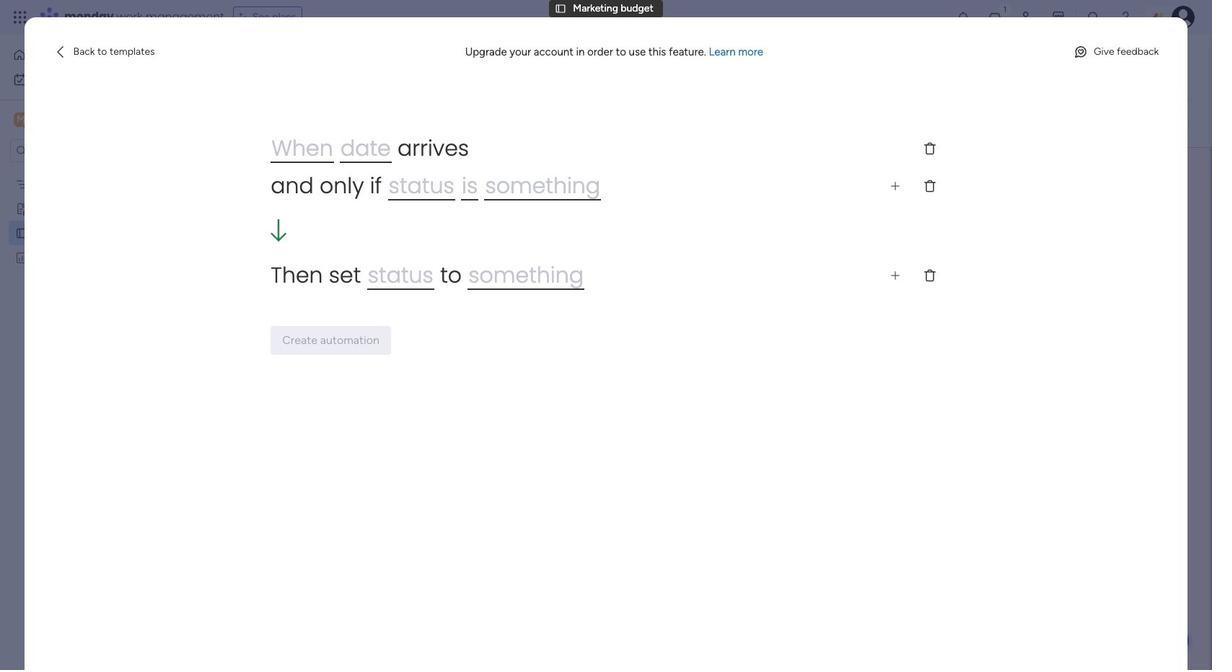 Task type: vqa. For each thing, say whether or not it's contained in the screenshot.
option to the middle
yes



Task type: describe. For each thing, give the bounding box(es) containing it.
3 group from the top
[[510, 466, 893, 493]]

help image
[[1119, 10, 1133, 25]]

form form
[[191, 148, 1211, 671]]

1 image
[[999, 1, 1012, 17]]

invite members image
[[1020, 10, 1035, 25]]

collapse image
[[1177, 118, 1188, 130]]

1 group from the top
[[510, 261, 893, 344]]

0 vertical spatial option
[[9, 43, 175, 66]]

Search in workspace field
[[30, 143, 121, 159]]

update feed image
[[988, 10, 1003, 25]]

name text field
[[510, 298, 893, 327]]

see plans image
[[239, 9, 252, 25]]

monday marketplace image
[[1052, 10, 1066, 25]]



Task type: locate. For each thing, give the bounding box(es) containing it.
kendall parks image right help icon
[[1172, 6, 1196, 29]]

1 horizontal spatial kendall parks image
[[1172, 6, 1196, 29]]

select product image
[[13, 10, 27, 25]]

0 horizontal spatial kendall parks image
[[1074, 50, 1093, 69]]

kendall parks image
[[1172, 6, 1196, 29], [1074, 50, 1093, 69]]

0 vertical spatial group
[[510, 261, 893, 344]]

group
[[510, 261, 893, 344], [510, 382, 893, 411], [510, 466, 893, 493]]

search everything image
[[1087, 10, 1102, 25]]

0 vertical spatial kendall parks image
[[1172, 6, 1196, 29]]

back to templates image
[[53, 45, 68, 59]]

Choose a date date field
[[510, 466, 893, 493]]

2 vertical spatial option
[[0, 171, 184, 174]]

tab
[[313, 77, 368, 100]]

public dashboard image
[[15, 251, 29, 264]]

option down "back to templates" image
[[9, 68, 175, 91]]

public board image
[[15, 226, 29, 240]]

private board image
[[15, 201, 29, 215]]

1 vertical spatial option
[[9, 68, 175, 91]]

1 vertical spatial kendall parks image
[[1074, 50, 1093, 69]]

1 vertical spatial group
[[510, 382, 893, 411]]

option up workspace selection element
[[9, 43, 175, 66]]

option down the search in workspace field
[[0, 171, 184, 174]]

notifications image
[[957, 10, 971, 25]]

workspace selection element
[[14, 111, 121, 130]]

workspace image
[[14, 112, 28, 128]]

2 group from the top
[[510, 382, 893, 411]]

option
[[9, 43, 175, 66], [9, 68, 175, 91], [0, 171, 184, 174]]

kendall parks image down 'search everything' icon
[[1074, 50, 1093, 69]]

2 vertical spatial group
[[510, 466, 893, 493]]

list box
[[0, 169, 184, 465]]



